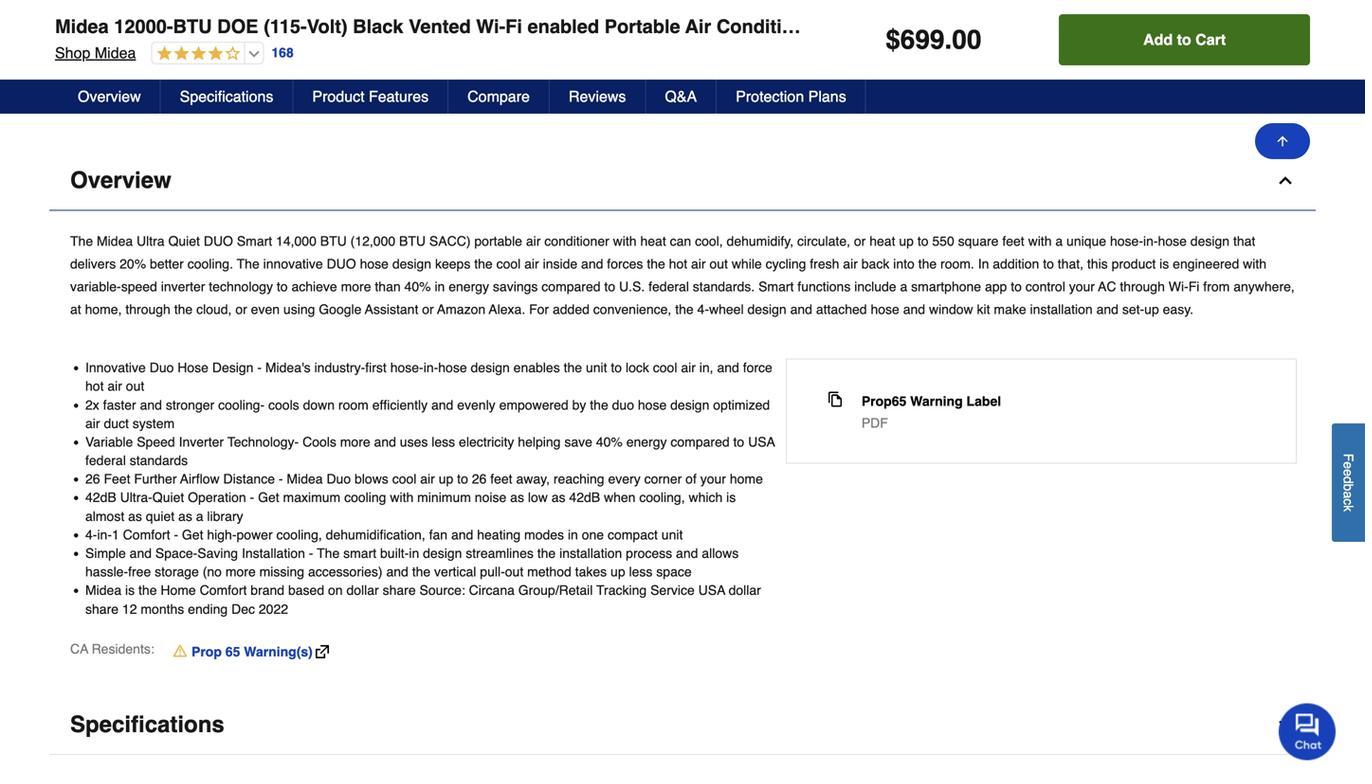 Task type: locate. For each thing, give the bounding box(es) containing it.
your
[[1069, 279, 1095, 294], [700, 472, 726, 487]]

2 e from the top
[[1341, 469, 1356, 476]]

duct
[[104, 416, 129, 431]]

499 list item
[[301, 0, 506, 110]]

0 horizontal spatial 1-
[[654, 0, 663, 5]]

0 horizontal spatial 550-
[[210, 46, 236, 62]]

f e e d b a c k button
[[1332, 423, 1365, 542]]

1 vertical spatial your
[[700, 472, 726, 487]]

cools
[[268, 397, 299, 413]]

1 1- from the left
[[654, 0, 663, 5]]

feet inside the midea ultra quiet duo smart 14,000 btu (12,000 btu sacc) portable air conditioner with heat can cool, dehumidify, circulate, or heat up to 550 square feet with a unique hose-in-hose design that delivers 20% better cooling. the innovative duo hose design keeps the cool air inside and forces the hot air out while cycling fresh air back into the room. in addition to that, this product is engineered with variable-speed inverter technology to achieve more than 40% in energy savings compared to u.s. federal standards. smart functions include a smartphone app to control your ac through wi-fi from anywhere, at home, through the cloud, or even using google assistant or amazon alexa. for added convenience, the 4-wheel design and attached hose and window kit make installation and set-up easy.
[[1002, 234, 1024, 249]]

0 vertical spatial federal
[[648, 279, 689, 294]]

overview up ultra
[[70, 167, 171, 193]]

smartphone
[[911, 279, 981, 294]]

2 1- from the left
[[685, 0, 694, 5]]

(115- up the star
[[454, 8, 478, 24]]

delivers
[[70, 256, 116, 272]]

0 vertical spatial less
[[432, 435, 455, 450]]

with inside 18-in 3-speed indoor black oscillating pedestal fan with remote
[[800, 27, 826, 43]]

out inside the midea ultra quiet duo smart 14,000 btu (12,000 btu sacc) portable air conditioner with heat can cool, dehumidify, circulate, or heat up to 550 square feet with a unique hose-in-hose design that delivers 20% better cooling. the innovative duo hose design keeps the cool air inside and forces the hot air out while cycling fresh air back into the room. in addition to that, this product is engineered with variable-speed inverter technology to achieve more than 40% in energy savings compared to u.s. federal standards. smart functions include a smartphone app to control your ac through wi-fi from anywhere, at home, through the cloud, or even using google assistant or amazon alexa. for added convenience, the 4-wheel design and attached hose and window kit make installation and set-up easy.
[[710, 256, 728, 272]]

label
[[966, 394, 1001, 409]]

1 vertical spatial quiet
[[152, 490, 184, 505]]

smart down cycling
[[758, 279, 794, 294]]

black inside 12000-btu doe (115-volt) black vented wi-fi enabled portable air conditioner with heater and remote cools 550-sq ft
[[51, 8, 84, 24]]

into
[[893, 256, 915, 272]]

innovative
[[85, 360, 146, 375]]

1 horizontal spatial hot
[[669, 256, 687, 272]]

pull-
[[480, 565, 505, 580]]

2022
[[259, 602, 288, 617]]

550- inside 12000-btu doe (115-volt) black vented wi-fi enabled portable air conditioner with heater and remote cools 550-sq ft
[[210, 46, 236, 62]]

quiet inside the midea ultra quiet duo smart 14,000 btu (12,000 btu sacc) portable air conditioner with heat can cool, dehumidify, circulate, or heat up to 550 square feet with a unique hose-in-hose design that delivers 20% better cooling. the innovative duo hose design keeps the cool air inside and forces the hot air out while cycling fresh air back into the room. in addition to that, this product is engineered with variable-speed inverter technology to achieve more than 40% in energy savings compared to u.s. federal standards. smart functions include a smartphone app to control your ac through wi-fi from anywhere, at home, through the cloud, or even using google assistant or amazon alexa. for added convenience, the 4-wheel design and attached hose and window kit make installation and set-up easy.
[[168, 234, 200, 249]]

cycling
[[766, 256, 806, 272]]

0 vertical spatial duo
[[149, 360, 174, 375]]

0 vertical spatial 4-
[[697, 302, 709, 317]]

550- left '168'
[[210, 46, 236, 62]]

while
[[732, 256, 762, 272]]

0 vertical spatial cool
[[496, 256, 521, 272]]

with up anywhere,
[[1243, 256, 1266, 272]]

heat
[[640, 234, 666, 249], [869, 234, 895, 249]]

and right "shop"
[[96, 46, 120, 62]]

0 vertical spatial heater
[[871, 16, 930, 37]]

x up polyethylene
[[676, 0, 682, 5]]

allows
[[702, 546, 739, 561]]

fi down volt;
[[478, 27, 487, 43]]

1 horizontal spatial volt)
[[307, 16, 348, 37]]

1 horizontal spatial conditioner
[[301, 8, 372, 24]]

2 vertical spatial 550-
[[210, 46, 236, 62]]

compact
[[608, 527, 658, 543]]

and left "window" on the right of the page
[[903, 302, 925, 317]]

0 horizontal spatial cool
[[392, 472, 417, 487]]

0 horizontal spatial usa
[[698, 583, 725, 598]]

corner
[[644, 472, 682, 487]]

1 vertical spatial speed
[[137, 435, 175, 450]]

with up 49
[[800, 27, 826, 43]]

sq
[[368, 0, 382, 5], [1145, 16, 1167, 37], [236, 46, 250, 62]]

inverter
[[161, 279, 205, 294]]

get down distance
[[258, 490, 279, 505]]

u.s.
[[619, 279, 645, 294]]

2 horizontal spatial black
[[800, 8, 832, 24]]

vented
[[87, 8, 129, 24], [409, 16, 471, 37]]

42db down reaching
[[569, 490, 600, 505]]

quiet inside innovative duo hose design - midea's industry-first hose-in-hose design enables the unit to lock cool air in, and force hot air out 2x faster and stronger cooling- cools down room efficiently and evenly empowered by the duo hose design optimized air duct system variable speed inverter technology- cools more and uses less electricity helping save 40% energy compared to usa federal standards 26 feet further airflow distance - midea duo blows cool air up to 26 feet away, reaching every corner of your home 42db ultra-quiet operation - get maximum cooling with minimum noise as low as 42db when cooling, which is almost as quiet as a library 4-in-1 comfort - get high-power cooling, dehumidification, fan and heating modes in one compact unit simple and space-saving installation - the smart built-in design streamlines the installation process and allows hassle-free storage (no more missing accessories) and the vertical pull-out method takes up less space midea is the home comfort brand based on dollar share source: circana group/retail tracking service usa dollar share 12 months ending dec 2022
[[152, 490, 184, 505]]

0 vertical spatial compared
[[542, 279, 601, 294]]

1 vertical spatial energy
[[626, 435, 667, 450]]

compared inside the midea ultra quiet duo smart 14,000 btu (12,000 btu sacc) portable air conditioner with heat can cool, dehumidify, circulate, or heat up to 550 square feet with a unique hose-in-hose design that delivers 20% better cooling. the innovative duo hose design keeps the cool air inside and forces the hot air out while cycling fresh air back into the room. in addition to that, this product is engineered with variable-speed inverter technology to achieve more than 40% in energy savings compared to u.s. federal standards. smart functions include a smartphone app to control your ac through wi-fi from anywhere, at home, through the cloud, or even using google assistant or amazon alexa. for added convenience, the 4-wheel design and attached hose and window kit make installation and set-up easy.
[[542, 279, 601, 294]]

1 vertical spatial $
[[51, 58, 58, 72]]

air inside 550-sq ft window air conditioner with remote (115-volt; 12000-btu) energy star wi-fi enabled
[[451, 0, 467, 5]]

0 horizontal spatial the
[[70, 234, 93, 249]]

in- inside the midea ultra quiet duo smart 14,000 btu (12,000 btu sacc) portable air conditioner with heat can cool, dehumidify, circulate, or heat up to 550 square feet with a unique hose-in-hose design that delivers 20% better cooling. the innovative duo hose design keeps the cool air inside and forces the hot air out while cycling fresh air back into the room. in addition to that, this product is engineered with variable-speed inverter technology to achieve more than 40% in energy savings compared to u.s. federal standards. smart functions include a smartphone app to control your ac through wi-fi from anywhere, at home, through the cloud, or even using google assistant or amazon alexa. for added convenience, the 4-wheel design and attached hose and window kit make installation and set-up easy.
[[1143, 234, 1158, 249]]

cool right blows
[[392, 472, 417, 487]]

heat left can
[[640, 234, 666, 249]]

550-sq ft window air conditioner with remote (115-volt; 12000-btu) energy star wi-fi enabled
[[301, 0, 504, 62]]

0 horizontal spatial 4-
[[85, 527, 97, 543]]

overview
[[78, 88, 141, 105], [70, 167, 171, 193]]

1 horizontal spatial sq
[[368, 0, 382, 5]]

1 vertical spatial cools
[[173, 46, 207, 62]]

cloud,
[[196, 302, 232, 317]]

k
[[1341, 505, 1356, 512]]

with right cooling
[[390, 490, 414, 505]]

and
[[936, 16, 969, 37], [96, 46, 120, 62], [581, 256, 603, 272], [790, 302, 812, 317], [903, 302, 925, 317], [1096, 302, 1119, 317], [717, 360, 739, 375], [140, 397, 162, 413], [431, 397, 453, 413], [374, 435, 396, 450], [451, 527, 473, 543], [130, 546, 152, 561], [676, 546, 698, 561], [386, 565, 408, 580]]

0 vertical spatial get
[[258, 490, 279, 505]]

by
[[572, 397, 586, 413]]

cools
[[1049, 16, 1102, 37], [173, 46, 207, 62], [302, 435, 336, 450]]

less down process
[[629, 565, 653, 580]]

1 horizontal spatial 26
[[472, 472, 487, 487]]

up up the tracking
[[611, 565, 625, 580]]

ca
[[70, 642, 88, 657]]

hot up 2x
[[85, 379, 104, 394]]

2 horizontal spatial the
[[317, 546, 340, 561]]

(115-
[[189, 0, 213, 5], [454, 8, 478, 24], [264, 16, 307, 37]]

550- up btu) in the top left of the page
[[342, 0, 368, 5]]

conditioner inside 550-sq ft window air conditioner with remote (115-volt; 12000-btu) energy star wi-fi enabled
[[301, 8, 372, 24]]

1 horizontal spatial out
[[505, 565, 523, 580]]

1 horizontal spatial your
[[1069, 279, 1095, 294]]

1 horizontal spatial comfort
[[200, 583, 247, 598]]

include
[[854, 279, 896, 294]]

using
[[283, 302, 315, 317]]

0 horizontal spatial black
[[51, 8, 84, 24]]

2 vertical spatial is
[[125, 583, 135, 598]]

features
[[369, 88, 429, 105]]

installation inside the midea ultra quiet duo smart 14,000 btu (12,000 btu sacc) portable air conditioner with heat can cool, dehumidify, circulate, or heat up to 550 square feet with a unique hose-in-hose design that delivers 20% better cooling. the innovative duo hose design keeps the cool air inside and forces the hot air out while cycling fresh air back into the room. in addition to that, this product is engineered with variable-speed inverter technology to achieve more than 40% in energy savings compared to u.s. federal standards. smart functions include a smartphone app to control your ac through wi-fi from anywhere, at home, through the cloud, or even using google assistant or amazon alexa. for added convenience, the 4-wheel design and attached hose and window kit make installation and set-up easy.
[[1030, 302, 1093, 317]]

add to cart button
[[1059, 14, 1310, 65]]

industry-
[[314, 360, 365, 375]]

550-sq ft window air conditioner with remote (115-volt; 12000-btu) energy star wi-fi enabled link
[[301, 0, 504, 62]]

d
[[1341, 476, 1356, 484]]

2 dollar from the left
[[729, 583, 761, 598]]

as
[[510, 490, 524, 505], [551, 490, 565, 505], [128, 509, 142, 524], [178, 509, 192, 524]]

polyethylene
[[624, 8, 700, 24]]

0 vertical spatial $
[[886, 25, 900, 55]]

specifications
[[180, 88, 273, 105], [70, 712, 224, 738]]

enabled down btu) in the top left of the page
[[301, 46, 351, 62]]

0 vertical spatial through
[[1120, 279, 1165, 294]]

1 horizontal spatial get
[[258, 490, 279, 505]]

feet
[[1002, 234, 1024, 249], [490, 472, 512, 487]]

1 horizontal spatial heat
[[869, 234, 895, 249]]

1 horizontal spatial 550-
[[342, 0, 368, 5]]

cool up savings
[[496, 256, 521, 272]]

sq left cart
[[1145, 16, 1167, 37]]

hose- right first
[[390, 360, 423, 375]]

protection plans button
[[717, 80, 866, 114]]

cooling,
[[639, 490, 685, 505], [276, 527, 322, 543]]

1 26 from the left
[[85, 472, 100, 487]]

cooling-
[[218, 397, 265, 413]]

1 vertical spatial 40%
[[596, 435, 623, 450]]

technology-
[[227, 435, 299, 450]]

warning image
[[173, 644, 187, 659]]

maximum
[[283, 490, 341, 505]]

quiet
[[168, 234, 200, 249], [152, 490, 184, 505]]

4 stars image
[[152, 46, 240, 63]]

built-
[[380, 546, 409, 561]]

ft inside 550-sq ft window air conditioner with remote (115-volt; 12000-btu) energy star wi-fi enabled
[[385, 0, 394, 5]]

0 vertical spatial the
[[70, 234, 93, 249]]

ft inside 12000-btu doe (115-volt) black vented wi-fi enabled portable air conditioner with heater and remote cools 550-sq ft
[[51, 65, 60, 81]]

18-
[[853, 0, 869, 5]]

smart
[[237, 234, 272, 249], [758, 279, 794, 294]]

$ down oscillating
[[886, 25, 900, 55]]

0 horizontal spatial portable
[[51, 27, 102, 43]]

- up based
[[309, 546, 313, 561]]

free
[[128, 565, 151, 580]]

1 horizontal spatial (115-
[[264, 16, 307, 37]]

in inside 18-in 3-speed indoor black oscillating pedestal fan with remote
[[869, 0, 879, 5]]

0 horizontal spatial compared
[[542, 279, 601, 294]]

distance
[[223, 472, 275, 487]]

e
[[1341, 462, 1356, 469], [1341, 469, 1356, 476]]

better
[[150, 256, 184, 272]]

is up "12"
[[125, 583, 135, 598]]

get up space-
[[182, 527, 203, 543]]

to left u.s.
[[604, 279, 615, 294]]

42db
[[85, 490, 116, 505], [569, 490, 600, 505]]

installation down "control"
[[1030, 302, 1093, 317]]

comfort down (no
[[200, 583, 247, 598]]

duo
[[612, 397, 634, 413]]

keeps
[[435, 256, 470, 272]]

to inside button
[[1177, 31, 1191, 48]]

ft down "shop"
[[51, 65, 60, 81]]

(12,000
[[350, 234, 395, 249]]

ft up polyethylene
[[663, 0, 672, 5]]

federal
[[648, 279, 689, 294], [85, 453, 126, 468]]

installation up takes
[[559, 546, 622, 561]]

with up 4 stars image
[[199, 27, 225, 43]]

1 vertical spatial hose-
[[390, 360, 423, 375]]

heater left .00
[[51, 46, 93, 62]]

black for portable
[[51, 8, 84, 24]]

air up shop midea
[[105, 27, 121, 43]]

1 vertical spatial sq
[[1145, 16, 1167, 37]]

1 vertical spatial duo
[[327, 256, 356, 272]]

0 horizontal spatial dollar
[[346, 583, 379, 598]]

0 horizontal spatial x
[[676, 0, 682, 5]]

the right enables
[[564, 360, 582, 375]]

or down technology
[[235, 302, 247, 317]]

innovative
[[263, 256, 323, 272]]

your inside innovative duo hose design - midea's industry-first hose-in-hose design enables the unit to lock cool air in, and force hot air out 2x faster and stronger cooling- cools down room efficiently and evenly empowered by the duo hose design optimized air duct system variable speed inverter technology- cools more and uses less electricity helping save 40% energy compared to usa federal standards 26 feet further airflow distance - midea duo blows cool air up to 26 feet away, reaching every corner of your home 42db ultra-quiet operation - get maximum cooling with minimum noise as low as 42db when cooling, which is almost as quiet as a library 4-in-1 comfort - get high-power cooling, dehumidification, fan and heating modes in one compact unit simple and space-saving installation - the smart built-in design streamlines the installation process and allows hassle-free storage (no more missing accessories) and the vertical pull-out method takes up less space midea is the home comfort brand based on dollar share source: circana group/retail tracking service usa dollar share 12 months ending dec 2022
[[700, 472, 726, 487]]

550
[[932, 234, 954, 249]]

1 horizontal spatial unit
[[661, 527, 683, 543]]

tracking
[[596, 583, 647, 598]]

library
[[207, 509, 243, 524]]

hose- up the product
[[1110, 234, 1143, 249]]

1 horizontal spatial black
[[353, 16, 403, 37]]

0 horizontal spatial your
[[700, 472, 726, 487]]

federal right u.s.
[[648, 279, 689, 294]]

with inside 12000-btu doe (115-volt) black vented wi-fi enabled portable air conditioner with heater and remote cools 550-sq ft
[[199, 27, 225, 43]]

1 horizontal spatial enabled
[[301, 46, 351, 62]]

out down "streamlines"
[[505, 565, 523, 580]]

a inside innovative duo hose design - midea's industry-first hose-in-hose design enables the unit to lock cool air in, and force hot air out 2x faster and stronger cooling- cools down room efficiently and evenly empowered by the duo hose design optimized air duct system variable speed inverter technology- cools more and uses less electricity helping save 40% energy compared to usa federal standards 26 feet further airflow distance - midea duo blows cool air up to 26 feet away, reaching every corner of your home 42db ultra-quiet operation - get maximum cooling with minimum noise as low as 42db when cooling, which is almost as quiet as a library 4-in-1 comfort - get high-power cooling, dehumidification, fan and heating modes in one compact unit simple and space-saving installation - the smart built-in design streamlines the installation process and allows hassle-free storage (no more missing accessories) and the vertical pull-out method takes up less space midea is the home comfort brand based on dollar share source: circana group/retail tracking service usa dollar share 12 months ending dec 2022
[[196, 509, 203, 524]]

0 vertical spatial is
[[1159, 256, 1169, 272]]

out up faster
[[126, 379, 144, 394]]

prop65 warning label pdf
[[862, 394, 1001, 431]]

as right low
[[551, 490, 565, 505]]

functions
[[798, 279, 851, 294]]

0 horizontal spatial 26
[[85, 472, 100, 487]]

1 horizontal spatial duo
[[327, 256, 356, 272]]

(115- up '168'
[[264, 16, 307, 37]]

1 vertical spatial federal
[[85, 453, 126, 468]]

conditioner up 4 stars image
[[125, 27, 196, 43]]

40% inside the midea ultra quiet duo smart 14,000 btu (12,000 btu sacc) portable air conditioner with heat can cool, dehumidify, circulate, or heat up to 550 square feet with a unique hose-in-hose design that delivers 20% better cooling. the innovative duo hose design keeps the cool air inside and forces the hot air out while cycling fresh air back into the room. in addition to that, this product is engineered with variable-speed inverter technology to achieve more than 40% in energy savings compared to u.s. federal standards. smart functions include a smartphone app to control your ac through wi-fi from anywhere, at home, through the cloud, or even using google assistant or amazon alexa. for added convenience, the 4-wheel design and attached hose and window kit make installation and set-up easy.
[[404, 279, 431, 294]]

ft
[[385, 0, 394, 5], [663, 0, 672, 5], [1173, 16, 1185, 37], [51, 65, 60, 81]]

40% right save
[[596, 435, 623, 450]]

0 horizontal spatial duo
[[149, 360, 174, 375]]

oscillating
[[835, 8, 899, 24]]

first
[[365, 360, 387, 375]]

1 42db from the left
[[85, 490, 116, 505]]

1 vertical spatial through
[[125, 302, 170, 317]]

0 horizontal spatial comfort
[[123, 527, 170, 543]]

hot inside innovative duo hose design - midea's industry-first hose-in-hose design enables the unit to lock cool air in, and force hot air out 2x faster and stronger cooling- cools down room efficiently and evenly empowered by the duo hose design optimized air duct system variable speed inverter technology- cools more and uses less electricity helping save 40% energy compared to usa federal standards 26 feet further airflow distance - midea duo blows cool air up to 26 feet away, reaching every corner of your home 42db ultra-quiet operation - get maximum cooling with minimum noise as low as 42db when cooling, which is almost as quiet as a library 4-in-1 comfort - get high-power cooling, dehumidification, fan and heating modes in one compact unit simple and space-saving installation - the smart built-in design streamlines the installation process and allows hassle-free storage (no more missing accessories) and the vertical pull-out method takes up less space midea is the home comfort brand based on dollar share source: circana group/retail tracking service usa dollar share 12 months ending dec 2022
[[85, 379, 104, 394]]

2 vertical spatial the
[[317, 546, 340, 561]]

1 horizontal spatial 42db
[[569, 490, 600, 505]]

and down built-
[[386, 565, 408, 580]]

less right uses
[[432, 435, 455, 450]]

overview for overview button to the top
[[78, 88, 141, 105]]

feet up noise
[[490, 472, 512, 487]]

and down conditioner on the left top
[[581, 256, 603, 272]]

star
[[424, 27, 454, 43]]

vented down 'window'
[[409, 16, 471, 37]]

usa down allows
[[698, 583, 725, 598]]

1 horizontal spatial speed
[[893, 0, 932, 5]]

2 vertical spatial cool
[[392, 472, 417, 487]]

the inside innovative duo hose design - midea's industry-first hose-in-hose design enables the unit to lock cool air in, and force hot air out 2x faster and stronger cooling- cools down room efficiently and evenly empowered by the duo hose design optimized air duct system variable speed inverter technology- cools more and uses less electricity helping save 40% energy compared to usa federal standards 26 feet further airflow distance - midea duo blows cool air up to 26 feet away, reaching every corner of your home 42db ultra-quiet operation - get maximum cooling with minimum noise as low as 42db when cooling, which is almost as quiet as a library 4-in-1 comfort - get high-power cooling, dehumidification, fan and heating modes in one compact unit simple and space-saving installation - the smart built-in design streamlines the installation process and allows hassle-free storage (no more missing accessories) and the vertical pull-out method takes up less space midea is the home comfort brand based on dollar share source: circana group/retail tracking service usa dollar share 12 months ending dec 2022
[[317, 546, 340, 561]]

a up that,
[[1055, 234, 1063, 249]]

one
[[582, 527, 604, 543]]

2 horizontal spatial cool
[[653, 360, 677, 375]]

1 horizontal spatial x
[[729, 0, 736, 5]]

further
[[134, 472, 177, 487]]

in- down almost
[[97, 527, 112, 543]]

hot down can
[[669, 256, 687, 272]]

missing
[[259, 565, 304, 580]]

550- left cart
[[1107, 16, 1145, 37]]

0 vertical spatial feet
[[1002, 234, 1024, 249]]

0 vertical spatial comfort
[[123, 527, 170, 543]]

699 inside 699 list item
[[58, 56, 94, 83]]

fi up 4 stars image
[[152, 8, 162, 24]]

midea
[[55, 16, 109, 37], [95, 44, 136, 62], [97, 234, 133, 249], [287, 472, 323, 487], [85, 583, 121, 598]]

q&a button
[[646, 80, 717, 114]]

remote right .00
[[123, 46, 169, 62]]

40%
[[404, 279, 431, 294], [596, 435, 623, 450]]

dec
[[231, 602, 255, 617]]

2 horizontal spatial cools
[[1049, 16, 1102, 37]]

ft inside "1-ft x 1-1/2-in x 1/8-in white polyethylene switch/outlet weatherstrip (2000-pack)"
[[663, 0, 672, 5]]

volt) up 499
[[307, 16, 348, 37]]

cools inside innovative duo hose design - midea's industry-first hose-in-hose design enables the unit to lock cool air in, and force hot air out 2x faster and stronger cooling- cools down room efficiently and evenly empowered by the duo hose design optimized air duct system variable speed inverter technology- cools more and uses less electricity helping save 40% energy compared to usa federal standards 26 feet further airflow distance - midea duo blows cool air up to 26 feet away, reaching every corner of your home 42db ultra-quiet operation - get maximum cooling with minimum noise as low as 42db when cooling, which is almost as quiet as a library 4-in-1 comfort - get high-power cooling, dehumidification, fan and heating modes in one compact unit simple and space-saving installation - the smart built-in design streamlines the installation process and allows hassle-free storage (no more missing accessories) and the vertical pull-out method takes up less space midea is the home comfort brand based on dollar share source: circana group/retail tracking service usa dollar share 12 months ending dec 2022
[[302, 435, 336, 450]]

feet inside innovative duo hose design - midea's industry-first hose-in-hose design enables the unit to lock cool air in, and force hot air out 2x faster and stronger cooling- cools down room efficiently and evenly empowered by the duo hose design optimized air duct system variable speed inverter technology- cools more and uses less electricity helping save 40% energy compared to usa federal standards 26 feet further airflow distance - midea duo blows cool air up to 26 feet away, reaching every corner of your home 42db ultra-quiet operation - get maximum cooling with minimum noise as low as 42db when cooling, which is almost as quiet as a library 4-in-1 comfort - get high-power cooling, dehumidification, fan and heating modes in one compact unit simple and space-saving installation - the smart built-in design streamlines the installation process and allows hassle-free storage (no more missing accessories) and the vertical pull-out method takes up less space midea is the home comfort brand based on dollar share source: circana group/retail tracking service usa dollar share 12 months ending dec 2022
[[490, 472, 512, 487]]

with up 'addition'
[[1028, 234, 1052, 249]]

black
[[51, 8, 84, 24], [800, 8, 832, 24], [353, 16, 403, 37]]

1 vertical spatial installation
[[559, 546, 622, 561]]

the up technology
[[237, 256, 260, 272]]

0 horizontal spatial duo
[[204, 234, 233, 249]]

ending
[[188, 602, 228, 617]]

$ inside the $ 699 .00
[[51, 58, 58, 72]]

550- inside 550-sq ft window air conditioner with remote (115-volt; 12000-btu) energy star wi-fi enabled
[[342, 0, 368, 5]]

0 horizontal spatial less
[[432, 435, 455, 450]]

-
[[257, 360, 262, 375], [279, 472, 283, 487], [250, 490, 254, 505], [174, 527, 178, 543], [309, 546, 313, 561]]

2 42db from the left
[[569, 490, 600, 505]]

heater
[[871, 16, 930, 37], [51, 46, 93, 62]]

with inside 550-sq ft window air conditioner with remote (115-volt; 12000-btu) energy star wi-fi enabled
[[376, 8, 401, 24]]

more inside the midea ultra quiet duo smart 14,000 btu (12,000 btu sacc) portable air conditioner with heat can cool, dehumidify, circulate, or heat up to 550 square feet with a unique hose-in-hose design that delivers 20% better cooling. the innovative duo hose design keeps the cool air inside and forces the hot air out while cycling fresh air back into the room. in addition to that, this product is engineered with variable-speed inverter technology to achieve more than 40% in energy savings compared to u.s. federal standards. smart functions include a smartphone app to control your ac through wi-fi from anywhere, at home, through the cloud, or even using google assistant or amazon alexa. for added convenience, the 4-wheel design and attached hose and window kit make installation and set-up easy.
[[341, 279, 371, 294]]

2 vertical spatial in-
[[97, 527, 112, 543]]

0 horizontal spatial 699
[[58, 56, 94, 83]]

enabled inside 550-sq ft window air conditioner with remote (115-volt; 12000-btu) energy star wi-fi enabled
[[301, 46, 351, 62]]

vented up shop midea
[[87, 8, 129, 24]]

0 vertical spatial installation
[[1030, 302, 1093, 317]]

0 vertical spatial out
[[710, 256, 728, 272]]

smart left 14,000
[[237, 234, 272, 249]]

overview down .00
[[78, 88, 141, 105]]

wi- inside the midea ultra quiet duo smart 14,000 btu (12,000 btu sacc) portable air conditioner with heat can cool, dehumidify, circulate, or heat up to 550 square feet with a unique hose-in-hose design that delivers 20% better cooling. the innovative duo hose design keeps the cool air inside and forces the hot air out while cycling fresh air back into the room. in addition to that, this product is engineered with variable-speed inverter technology to achieve more than 40% in energy savings compared to u.s. federal standards. smart functions include a smartphone app to control your ac through wi-fi from anywhere, at home, through the cloud, or even using google assistant or amazon alexa. for added convenience, the 4-wheel design and attached hose and window kit make installation and set-up easy.
[[1169, 279, 1188, 294]]

conditioner up 49
[[716, 16, 823, 37]]

set-
[[1122, 302, 1144, 317]]

white
[[585, 8, 621, 24]]

air inside 12000-btu doe (115-volt) black vented wi-fi enabled portable air conditioner with heater and remote cools 550-sq ft
[[105, 27, 121, 43]]

a down operation at the bottom left of page
[[196, 509, 203, 524]]

in- up the product
[[1143, 234, 1158, 249]]

0 vertical spatial your
[[1069, 279, 1095, 294]]

your up which
[[700, 472, 726, 487]]

0 vertical spatial overview
[[78, 88, 141, 105]]

0 horizontal spatial cools
[[173, 46, 207, 62]]

and inside 12000-btu doe (115-volt) black vented wi-fi enabled portable air conditioner with heater and remote cools 550-sq ft
[[96, 46, 120, 62]]

wi- inside 550-sq ft window air conditioner with remote (115-volt; 12000-btu) energy star wi-fi enabled
[[458, 27, 478, 43]]

black inside 18-in 3-speed indoor black oscillating pedestal fan with remote
[[800, 8, 832, 24]]

cools left "add"
[[1049, 16, 1102, 37]]

hose
[[178, 360, 209, 375]]

share
[[383, 583, 416, 598], [85, 602, 119, 617]]

or up back in the right of the page
[[854, 234, 866, 249]]

remote down 'window'
[[404, 8, 451, 24]]

$ for $ 699 . 00
[[886, 25, 900, 55]]

dehumidify,
[[727, 234, 794, 249]]

standards
[[130, 453, 188, 468]]

0 vertical spatial specifications button
[[161, 80, 293, 114]]

with up forces
[[613, 234, 637, 249]]

0 horizontal spatial heater
[[51, 46, 93, 62]]

b
[[1341, 484, 1356, 491]]

sq inside 550-sq ft window air conditioner with remote (115-volt; 12000-btu) energy star wi-fi enabled
[[368, 0, 382, 5]]

black for remote
[[800, 8, 832, 24]]

or left the amazon
[[422, 302, 434, 317]]

2 horizontal spatial in-
[[1143, 234, 1158, 249]]

to right "add"
[[1177, 31, 1191, 48]]

4- inside the midea ultra quiet duo smart 14,000 btu (12,000 btu sacc) portable air conditioner with heat can cool, dehumidify, circulate, or heat up to 550 square feet with a unique hose-in-hose design that delivers 20% better cooling. the innovative duo hose design keeps the cool air inside and forces the hot air out while cycling fresh air back into the room. in addition to that, this product is engineered with variable-speed inverter technology to achieve more than 40% in energy savings compared to u.s. federal standards. smart functions include a smartphone app to control your ac through wi-fi from anywhere, at home, through the cloud, or even using google assistant or amazon alexa. for added convenience, the 4-wheel design and attached hose and window kit make installation and set-up easy.
[[697, 302, 709, 317]]

duo up cooling
[[327, 472, 351, 487]]

in-
[[1143, 234, 1158, 249], [423, 360, 438, 375], [97, 527, 112, 543]]

4- inside innovative duo hose design - midea's industry-first hose-in-hose design enables the unit to lock cool air in, and force hot air out 2x faster and stronger cooling- cools down room efficiently and evenly empowered by the duo hose design optimized air duct system variable speed inverter technology- cools more and uses less electricity helping save 40% energy compared to usa federal standards 26 feet further airflow distance - midea duo blows cool air up to 26 feet away, reaching every corner of your home 42db ultra-quiet operation - get maximum cooling with minimum noise as low as 42db when cooling, which is almost as quiet as a library 4-in-1 comfort - get high-power cooling, dehumidification, fan and heating modes in one compact unit simple and space-saving installation - the smart built-in design streamlines the installation process and allows hassle-free storage (no more missing accessories) and the vertical pull-out method takes up less space midea is the home comfort brand based on dollar share source: circana group/retail tracking service usa dollar share 12 months ending dec 2022
[[85, 527, 97, 543]]

12000- inside 12000-btu doe (115-volt) black vented wi-fi enabled portable air conditioner with heater and remote cools 550-sq ft
[[92, 0, 132, 5]]



Task type: describe. For each thing, give the bounding box(es) containing it.
1 vertical spatial volt)
[[307, 16, 348, 37]]

hot inside the midea ultra quiet duo smart 14,000 btu (12,000 btu sacc) portable air conditioner with heat can cool, dehumidify, circulate, or heat up to 550 square feet with a unique hose-in-hose design that delivers 20% better cooling. the innovative duo hose design keeps the cool air inside and forces the hot air out while cycling fresh air back into the room. in addition to that, this product is engineered with variable-speed inverter technology to achieve more than 40% in energy savings compared to u.s. federal standards. smart functions include a smartphone app to control your ac through wi-fi from anywhere, at home, through the cloud, or even using google assistant or amazon alexa. for added convenience, the 4-wheel design and attached hose and window kit make installation and set-up easy.
[[669, 256, 687, 272]]

and left evenly
[[431, 397, 453, 413]]

and right fan
[[451, 527, 473, 543]]

design up than
[[392, 256, 431, 272]]

vented inside 12000-btu doe (115-volt) black vented wi-fi enabled portable air conditioner with heater and remote cools 550-sq ft
[[87, 8, 129, 24]]

room
[[338, 397, 369, 413]]

to left that,
[[1043, 256, 1054, 272]]

and down ac
[[1096, 302, 1119, 317]]

uses
[[400, 435, 428, 450]]

midea 12000-btu doe (115-volt) black vented wi-fi enabled portable air conditioner with heater and remote cools 550-sq ft
[[55, 16, 1185, 37]]

optimized
[[713, 397, 770, 413]]

blows
[[355, 472, 388, 487]]

heater inside 12000-btu doe (115-volt) black vented wi-fi enabled portable air conditioner with heater and remote cools 550-sq ft
[[51, 46, 93, 62]]

air left in,
[[681, 360, 696, 375]]

btu inside 12000-btu doe (115-volt) black vented wi-fi enabled portable air conditioner with heater and remote cools 550-sq ft
[[132, 0, 156, 5]]

circana
[[469, 583, 515, 598]]

1 horizontal spatial vented
[[409, 16, 471, 37]]

window
[[398, 0, 448, 5]]

air right the portable
[[526, 234, 541, 249]]

on
[[328, 583, 343, 598]]

takes
[[575, 565, 607, 580]]

hose- inside the midea ultra quiet duo smart 14,000 btu (12,000 btu sacc) portable air conditioner with heat can cool, dehumidify, circulate, or heat up to 550 square feet with a unique hose-in-hose design that delivers 20% better cooling. the innovative duo hose design keeps the cool air inside and forces the hot air out while cycling fresh air back into the room. in addition to that, this product is engineered with variable-speed inverter technology to achieve more than 40% in energy savings compared to u.s. federal standards. smart functions include a smartphone app to control your ac through wi-fi from anywhere, at home, through the cloud, or even using google assistant or amazon alexa. for added convenience, the 4-wheel design and attached hose and window kit make installation and set-up easy.
[[1110, 234, 1143, 249]]

699 for .00
[[58, 56, 94, 83]]

doe inside 12000-btu doe (115-volt) black vented wi-fi enabled portable air conditioner with heater and remote cools 550-sq ft
[[159, 0, 186, 5]]

the right 'by'
[[590, 397, 608, 413]]

weatherstrip
[[636, 27, 715, 43]]

1-ft x 1-1/2-in x 1/8-in white polyethylene switch/outlet weatherstrip (2000-pack)
[[550, 0, 736, 62]]

federal inside innovative duo hose design - midea's industry-first hose-in-hose design enables the unit to lock cool air in, and force hot air out 2x faster and stronger cooling- cools down room efficiently and evenly empowered by the duo hose design optimized air duct system variable speed inverter technology- cools more and uses less electricity helping save 40% energy compared to usa federal standards 26 feet further airflow distance - midea duo blows cool air up to 26 feet away, reaching every corner of your home 42db ultra-quiet operation - get maximum cooling with minimum noise as low as 42db when cooling, which is almost as quiet as a library 4-in-1 comfort - get high-power cooling, dehumidification, fan and heating modes in one compact unit simple and space-saving installation - the smart built-in design streamlines the installation process and allows hassle-free storage (no more missing accessories) and the vertical pull-out method takes up less space midea is the home comfort brand based on dollar share source: circana group/retail tracking service usa dollar share 12 months ending dec 2022
[[85, 453, 126, 468]]

0 vertical spatial smart
[[237, 234, 272, 249]]

1 horizontal spatial heater
[[871, 16, 930, 37]]

1 x from the left
[[676, 0, 682, 5]]

indoor
[[935, 0, 974, 5]]

2 vertical spatial more
[[225, 565, 256, 580]]

your inside the midea ultra quiet duo smart 14,000 btu (12,000 btu sacc) portable air conditioner with heat can cool, dehumidify, circulate, or heat up to 550 square feet with a unique hose-in-hose design that delivers 20% better cooling. the innovative duo hose design keeps the cool air inside and forces the hot air out while cycling fresh air back into the room. in addition to that, this product is engineered with variable-speed inverter technology to achieve more than 40% in energy savings compared to u.s. federal standards. smart functions include a smartphone app to control your ac through wi-fi from anywhere, at home, through the cloud, or even using google assistant or amazon alexa. for added convenience, the 4-wheel design and attached hose and window kit make installation and set-up easy.
[[1069, 279, 1095, 294]]

every
[[608, 472, 641, 487]]

system
[[133, 416, 175, 431]]

save
[[564, 435, 592, 450]]

2 horizontal spatial sq
[[1145, 16, 1167, 37]]

chevron down image
[[1276, 716, 1295, 735]]

1 heat from the left
[[640, 234, 666, 249]]

1 horizontal spatial doe
[[217, 16, 258, 37]]

- right distance
[[279, 472, 283, 487]]

to down innovative
[[277, 279, 288, 294]]

sq inside 12000-btu doe (115-volt) black vented wi-fi enabled portable air conditioner with heater and remote cools 550-sq ft
[[236, 46, 250, 62]]

brand
[[251, 583, 284, 598]]

quiet
[[146, 509, 175, 524]]

2 26 from the left
[[472, 472, 487, 487]]

2 x from the left
[[729, 0, 736, 5]]

speed inside 18-in 3-speed indoor black oscillating pedestal fan with remote
[[893, 0, 932, 5]]

0 horizontal spatial through
[[125, 302, 170, 317]]

design right wheel
[[747, 302, 787, 317]]

source:
[[419, 583, 465, 598]]

14,000
[[276, 234, 317, 249]]

at
[[70, 302, 81, 317]]

prop65
[[862, 394, 907, 409]]

the right into
[[918, 256, 937, 272]]

0 horizontal spatial is
[[125, 583, 135, 598]]

group/retail
[[518, 583, 593, 598]]

the down the portable
[[474, 256, 493, 272]]

design up engineered
[[1190, 234, 1230, 249]]

circulate,
[[797, 234, 850, 249]]

2 horizontal spatial air
[[685, 16, 711, 37]]

2 horizontal spatial or
[[854, 234, 866, 249]]

0 vertical spatial share
[[383, 583, 416, 598]]

1 horizontal spatial less
[[629, 565, 653, 580]]

vertical
[[434, 565, 476, 580]]

1 horizontal spatial in-
[[423, 360, 438, 375]]

fi inside 550-sq ft window air conditioner with remote (115-volt; 12000-btu) energy star wi-fi enabled
[[478, 27, 487, 43]]

forces
[[607, 256, 643, 272]]

and right in,
[[717, 360, 739, 375]]

air down cool,
[[691, 256, 706, 272]]

high-
[[207, 527, 237, 543]]

cooling
[[344, 490, 386, 505]]

1 vertical spatial get
[[182, 527, 203, 543]]

(no
[[203, 565, 222, 580]]

hose- inside innovative duo hose design - midea's industry-first hose-in-hose design enables the unit to lock cool air in, and force hot air out 2x faster and stronger cooling- cools down room efficiently and evenly empowered by the duo hose design optimized air duct system variable speed inverter technology- cools more and uses less electricity helping save 40% energy compared to usa federal standards 26 feet further airflow distance - midea duo blows cool air up to 26 feet away, reaching every corner of your home 42db ultra-quiet operation - get maximum cooling with minimum noise as low as 42db when cooling, which is almost as quiet as a library 4-in-1 comfort - get high-power cooling, dehumidification, fan and heating modes in one compact unit simple and space-saving installation - the smart built-in design streamlines the installation process and allows hassle-free storage (no more missing accessories) and the vertical pull-out method takes up less space midea is the home comfort brand based on dollar share source: circana group/retail tracking service usa dollar share 12 months ending dec 2022
[[390, 360, 423, 375]]

0 horizontal spatial cooling,
[[276, 527, 322, 543]]

design down fan
[[423, 546, 462, 561]]

- up space-
[[174, 527, 178, 543]]

1 horizontal spatial smart
[[758, 279, 794, 294]]

portable inside 12000-btu doe (115-volt) black vented wi-fi enabled portable air conditioner with heater and remote cools 550-sq ft
[[51, 27, 102, 43]]

2 horizontal spatial conditioner
[[716, 16, 823, 37]]

and down indoor
[[936, 16, 969, 37]]

prop
[[191, 644, 222, 660]]

reaching
[[553, 472, 604, 487]]

2 heat from the left
[[869, 234, 895, 249]]

btu up 4 stars image
[[173, 16, 212, 37]]

document image
[[827, 392, 843, 407]]

to left lock
[[611, 360, 622, 375]]

volt) inside 12000-btu doe (115-volt) black vented wi-fi enabled portable air conditioner with heater and remote cools 550-sq ft
[[213, 0, 240, 5]]

0 horizontal spatial or
[[235, 302, 247, 317]]

hose up evenly
[[438, 360, 467, 375]]

remote right .
[[975, 16, 1044, 37]]

699 list item
[[51, 0, 256, 110]]

as left low
[[510, 490, 524, 505]]

that,
[[1058, 256, 1084, 272]]

hose down (12,000
[[360, 256, 389, 272]]

and up system
[[140, 397, 162, 413]]

168
[[271, 45, 294, 60]]

1 horizontal spatial portable
[[604, 16, 680, 37]]

link icon image
[[316, 645, 329, 659]]

of
[[686, 472, 697, 487]]

0 vertical spatial cools
[[1049, 16, 1102, 37]]

1 vertical spatial out
[[126, 379, 144, 394]]

minimum
[[417, 490, 471, 505]]

to down optimized
[[733, 435, 744, 450]]

space-
[[155, 546, 197, 561]]

hose up engineered
[[1158, 234, 1187, 249]]

air up the minimum
[[420, 472, 435, 487]]

the down inverter
[[174, 302, 193, 317]]

hassle-
[[85, 565, 128, 580]]

fi right volt;
[[505, 16, 522, 37]]

1 e from the top
[[1341, 462, 1356, 469]]

fi inside the midea ultra quiet duo smart 14,000 btu (12,000 btu sacc) portable air conditioner with heat can cool, dehumidify, circulate, or heat up to 550 square feet with a unique hose-in-hose design that delivers 20% better cooling. the innovative duo hose design keeps the cool air inside and forces the hot air out while cycling fresh air back into the room. in addition to that, this product is engineered with variable-speed inverter technology to achieve more than 40% in energy savings compared to u.s. federal standards. smart functions include a smartphone app to control your ac through wi-fi from anywhere, at home, through the cloud, or even using google assistant or amazon alexa. for added convenience, the 4-wheel design and attached hose and window kit make installation and set-up easy.
[[1188, 279, 1200, 294]]

make
[[994, 302, 1026, 317]]

up up into
[[899, 234, 914, 249]]

design down in,
[[670, 397, 709, 413]]

inverter
[[179, 435, 224, 450]]

fan
[[429, 527, 448, 543]]

as right quiet
[[178, 509, 192, 524]]

plans
[[808, 88, 846, 105]]

fi inside 12000-btu doe (115-volt) black vented wi-fi enabled portable air conditioner with heater and remote cools 550-sq ft
[[152, 8, 162, 24]]

ultra
[[137, 234, 165, 249]]

fan
[[957, 8, 979, 24]]

and up space
[[676, 546, 698, 561]]

service
[[650, 583, 695, 598]]

btu right 14,000
[[320, 234, 347, 249]]

easy.
[[1163, 302, 1194, 317]]

1 vertical spatial specifications button
[[49, 696, 1316, 755]]

1 vertical spatial more
[[340, 435, 370, 450]]

ft left cart
[[1173, 16, 1185, 37]]

stronger
[[166, 397, 214, 413]]

to right app
[[1011, 279, 1022, 294]]

compared inside innovative duo hose design - midea's industry-first hose-in-hose design enables the unit to lock cool air in, and force hot air out 2x faster and stronger cooling- cools down room efficiently and evenly empowered by the duo hose design optimized air duct system variable speed inverter technology- cools more and uses less electricity helping save 40% energy compared to usa federal standards 26 feet further airflow distance - midea duo blows cool air up to 26 feet away, reaching every corner of your home 42db ultra-quiet operation - get maximum cooling with minimum noise as low as 42db when cooling, which is almost as quiet as a library 4-in-1 comfort - get high-power cooling, dehumidification, fan and heating modes in one compact unit simple and space-saving installation - the smart built-in design streamlines the installation process and allows hassle-free storage (no more missing accessories) and the vertical pull-out method takes up less space midea is the home comfort brand based on dollar share source: circana group/retail tracking service usa dollar share 12 months ending dec 2022
[[671, 435, 730, 450]]

installation inside innovative duo hose design - midea's industry-first hose-in-hose design enables the unit to lock cool air in, and force hot air out 2x faster and stronger cooling- cools down room efficiently and evenly empowered by the duo hose design optimized air duct system variable speed inverter technology- cools more and uses less electricity helping save 40% energy compared to usa federal standards 26 feet further airflow distance - midea duo blows cool air up to 26 feet away, reaching every corner of your home 42db ultra-quiet operation - get maximum cooling with minimum noise as low as 42db when cooling, which is almost as quiet as a library 4-in-1 comfort - get high-power cooling, dehumidification, fan and heating modes in one compact unit simple and space-saving installation - the smart built-in design streamlines the installation process and allows hassle-free storage (no more missing accessories) and the vertical pull-out method takes up less space midea is the home comfort brand based on dollar share source: circana group/retail tracking service usa dollar share 12 months ending dec 2022
[[559, 546, 622, 561]]

design
[[212, 360, 254, 375]]

down
[[303, 397, 335, 413]]

hose down include
[[871, 302, 899, 317]]

that
[[1233, 234, 1255, 249]]

convenience,
[[593, 302, 671, 317]]

even
[[251, 302, 280, 317]]

ultra-
[[120, 490, 152, 505]]

overview for the bottommost overview button
[[70, 167, 171, 193]]

which
[[689, 490, 723, 505]]

- right 'design'
[[257, 360, 262, 375]]

1 horizontal spatial is
[[726, 490, 736, 505]]

when
[[604, 490, 636, 505]]

air left back in the right of the page
[[843, 256, 858, 272]]

cart
[[1195, 31, 1226, 48]]

up up the minimum
[[439, 472, 453, 487]]

2 horizontal spatial enabled
[[528, 16, 599, 37]]

1 vertical spatial overview button
[[49, 151, 1316, 211]]

chevron up image
[[1276, 171, 1295, 190]]

accessories)
[[308, 565, 383, 580]]

the midea ultra quiet duo smart 14,000 btu (12,000 btu sacc) portable air conditioner with heat can cool, dehumidify, circulate, or heat up to 550 square feet with a unique hose-in-hose design that delivers 20% better cooling. the innovative duo hose design keeps the cool air inside and forces the hot air out while cycling fresh air back into the room. in addition to that, this product is engineered with variable-speed inverter technology to achieve more than 40% in energy savings compared to u.s. federal standards. smart functions include a smartphone app to control your ac through wi-fi from anywhere, at home, through the cloud, or even using google assistant or amazon alexa. for added convenience, the 4-wheel design and attached hose and window kit make installation and set-up easy.
[[70, 234, 1295, 317]]

and up the free
[[130, 546, 152, 561]]

1 horizontal spatial or
[[422, 302, 434, 317]]

the up source:
[[412, 565, 431, 580]]

0 vertical spatial usa
[[748, 435, 775, 450]]

protection plans
[[736, 88, 846, 105]]

and left uses
[[374, 435, 396, 450]]

1 vertical spatial the
[[237, 256, 260, 272]]

than
[[375, 279, 401, 294]]

home
[[730, 472, 763, 487]]

1 horizontal spatial cooling,
[[639, 490, 685, 505]]

midea inside the midea ultra quiet duo smart 14,000 btu (12,000 btu sacc) portable air conditioner with heat can cool, dehumidify, circulate, or heat up to 550 square feet with a unique hose-in-hose design that delivers 20% better cooling. the innovative duo hose design keeps the cool air inside and forces the hot air out while cycling fresh air back into the room. in addition to that, this product is engineered with variable-speed inverter technology to achieve more than 40% in energy savings compared to u.s. federal standards. smart functions include a smartphone app to control your ac through wi-fi from anywhere, at home, through the cloud, or even using google assistant or amazon alexa. for added convenience, the 4-wheel design and attached hose and window kit make installation and set-up easy.
[[97, 234, 133, 249]]

q&a
[[665, 88, 697, 105]]

the down modes on the bottom of the page
[[537, 546, 556, 561]]

air down 2x
[[85, 416, 100, 431]]

air down innovative
[[107, 379, 122, 394]]

prop65 warning label link
[[862, 392, 1001, 411]]

midea's
[[265, 360, 311, 375]]

hose right the duo
[[638, 397, 667, 413]]

208 list item
[[550, 0, 756, 110]]

air up savings
[[524, 256, 539, 272]]

faster
[[103, 397, 136, 413]]

499
[[307, 56, 345, 83]]

arrow up image
[[1275, 134, 1290, 149]]

btu left sacc)
[[399, 234, 426, 249]]

the left wheel
[[675, 302, 694, 317]]

0 vertical spatial specifications
[[180, 88, 273, 105]]

months
[[141, 602, 184, 617]]

chat invite button image
[[1279, 703, 1337, 761]]

1 vertical spatial specifications
[[70, 712, 224, 738]]

208
[[557, 56, 595, 83]]

product features
[[312, 88, 429, 105]]

1 horizontal spatial duo
[[327, 472, 351, 487]]

speed inside innovative duo hose design - midea's industry-first hose-in-hose design enables the unit to lock cool air in, and force hot air out 2x faster and stronger cooling- cools down room efficiently and evenly empowered by the duo hose design optimized air duct system variable speed inverter technology- cools more and uses less electricity helping save 40% energy compared to usa federal standards 26 feet further airflow distance - midea duo blows cool air up to 26 feet away, reaching every corner of your home 42db ultra-quiet operation - get maximum cooling with minimum noise as low as 42db when cooling, which is almost as quiet as a library 4-in-1 comfort - get high-power cooling, dehumidification, fan and heating modes in one compact unit simple and space-saving installation - the smart built-in design streamlines the installation process and allows hassle-free storage (no more missing accessories) and the vertical pull-out method takes up less space midea is the home comfort brand based on dollar share source: circana group/retail tracking service usa dollar share 12 months ending dec 2022
[[137, 435, 175, 450]]

dehumidification,
[[326, 527, 425, 543]]

with down 18- at the right of the page
[[828, 16, 866, 37]]

0 horizontal spatial unit
[[586, 360, 607, 375]]

and down 'functions'
[[790, 302, 812, 317]]

with inside innovative duo hose design - midea's industry-first hose-in-hose design enables the unit to lock cool air in, and force hot air out 2x faster and stronger cooling- cools down room efficiently and evenly empowered by the duo hose design optimized air duct system variable speed inverter technology- cools more and uses less electricity helping save 40% energy compared to usa federal standards 26 feet further airflow distance - midea duo blows cool air up to 26 feet away, reaching every corner of your home 42db ultra-quiet operation - get maximum cooling with minimum noise as low as 42db when cooling, which is almost as quiet as a library 4-in-1 comfort - get high-power cooling, dehumidification, fan and heating modes in one compact unit simple and space-saving installation - the smart built-in design streamlines the installation process and allows hassle-free storage (no more missing accessories) and the vertical pull-out method takes up less space midea is the home comfort brand based on dollar share source: circana group/retail tracking service usa dollar share 12 months ending dec 2022
[[390, 490, 414, 505]]

- down distance
[[250, 490, 254, 505]]

operation
[[188, 490, 246, 505]]

smart
[[343, 546, 376, 561]]

design up evenly
[[471, 360, 510, 375]]

(115- inside 550-sq ft window air conditioner with remote (115-volt; 12000-btu) energy star wi-fi enabled
[[454, 8, 478, 24]]

cool inside the midea ultra quiet duo smart 14,000 btu (12,000 btu sacc) portable air conditioner with heat can cool, dehumidify, circulate, or heat up to 550 square feet with a unique hose-in-hose design that delivers 20% better cooling. the innovative duo hose design keeps the cool air inside and forces the hot air out while cycling fresh air back into the room. in addition to that, this product is engineered with variable-speed inverter technology to achieve more than 40% in energy savings compared to u.s. federal standards. smart functions include a smartphone app to control your ac through wi-fi from anywhere, at home, through the cloud, or even using google assistant or amazon alexa. for added convenience, the 4-wheel design and attached hose and window kit make installation and set-up easy.
[[496, 256, 521, 272]]

process
[[626, 546, 672, 561]]

1 vertical spatial usa
[[698, 583, 725, 598]]

energy inside innovative duo hose design - midea's industry-first hose-in-hose design enables the unit to lock cool air in, and force hot air out 2x faster and stronger cooling- cools down room efficiently and evenly empowered by the duo hose design optimized air duct system variable speed inverter technology- cools more and uses less electricity helping save 40% energy compared to usa federal standards 26 feet further airflow distance - midea duo blows cool air up to 26 feet away, reaching every corner of your home 42db ultra-quiet operation - get maximum cooling with minimum noise as low as 42db when cooling, which is almost as quiet as a library 4-in-1 comfort - get high-power cooling, dehumidification, fan and heating modes in one compact unit simple and space-saving installation - the smart built-in design streamlines the installation process and allows hassle-free storage (no more missing accessories) and the vertical pull-out method takes up less space midea is the home comfort brand based on dollar share source: circana group/retail tracking service usa dollar share 12 months ending dec 2022
[[626, 435, 667, 450]]

12000- inside 550-sq ft window air conditioner with remote (115-volt; 12000-btu) energy star wi-fi enabled
[[301, 27, 341, 43]]

savings
[[493, 279, 538, 294]]

simple
[[85, 546, 126, 561]]

0 vertical spatial overview button
[[59, 80, 161, 114]]

cools inside 12000-btu doe (115-volt) black vented wi-fi enabled portable air conditioner with heater and remote cools 550-sq ft
[[173, 46, 207, 62]]

to left 550
[[917, 234, 929, 249]]

wi- inside 12000-btu doe (115-volt) black vented wi-fi enabled portable air conditioner with heater and remote cools 550-sq ft
[[132, 8, 152, 24]]

remote inside 18-in 3-speed indoor black oscillating pedestal fan with remote
[[829, 27, 875, 43]]

(115- inside 12000-btu doe (115-volt) black vented wi-fi enabled portable air conditioner with heater and remote cools 550-sq ft
[[189, 0, 213, 5]]

up left easy.
[[1144, 302, 1159, 317]]

enabled inside 12000-btu doe (115-volt) black vented wi-fi enabled portable air conditioner with heater and remote cools 550-sq ft
[[165, 8, 215, 24]]

a down into
[[900, 279, 907, 294]]

00
[[952, 25, 982, 55]]

2 vertical spatial out
[[505, 565, 523, 580]]

low
[[528, 490, 548, 505]]

room.
[[940, 256, 974, 272]]

as down "ultra-"
[[128, 509, 142, 524]]

49 list item
[[800, 0, 1005, 110]]

conditioner inside 12000-btu doe (115-volt) black vented wi-fi enabled portable air conditioner with heater and remote cools 550-sq ft
[[125, 27, 196, 43]]

40% inside innovative duo hose design - midea's industry-first hose-in-hose design enables the unit to lock cool air in, and force hot air out 2x faster and stronger cooling- cools down room efficiently and evenly empowered by the duo hose design optimized air duct system variable speed inverter technology- cools more and uses less electricity helping save 40% energy compared to usa federal standards 26 feet further airflow distance - midea duo blows cool air up to 26 feet away, reaching every corner of your home 42db ultra-quiet operation - get maximum cooling with minimum noise as low as 42db when cooling, which is almost as quiet as a library 4-in-1 comfort - get high-power cooling, dehumidification, fan and heating modes in one compact unit simple and space-saving installation - the smart built-in design streamlines the installation process and allows hassle-free storage (no more missing accessories) and the vertical pull-out method takes up less space midea is the home comfort brand based on dollar share source: circana group/retail tracking service usa dollar share 12 months ending dec 2022
[[596, 435, 623, 450]]

1-ft x 1-1/2-in x 1/8-in white polyethylene switch/outlet weatherstrip (2000-pack) link
[[550, 0, 736, 62]]

protection
[[736, 88, 804, 105]]

49
[[806, 56, 832, 83]]

conditioner
[[544, 234, 609, 249]]

1 horizontal spatial through
[[1120, 279, 1165, 294]]

remote inside 12000-btu doe (115-volt) black vented wi-fi enabled portable air conditioner with heater and remote cools 550-sq ft
[[123, 46, 169, 62]]

the down the free
[[138, 583, 157, 598]]

$ for $ 699 .00
[[51, 58, 58, 72]]

a inside button
[[1341, 491, 1356, 499]]

residents:
[[92, 642, 154, 657]]

remote inside 550-sq ft window air conditioner with remote (115-volt; 12000-btu) energy star wi-fi enabled
[[404, 8, 451, 24]]

streamlines
[[466, 546, 534, 561]]

2 horizontal spatial 550-
[[1107, 16, 1145, 37]]

is inside the midea ultra quiet duo smart 14,000 btu (12,000 btu sacc) portable air conditioner with heat can cool, dehumidify, circulate, or heat up to 550 square feet with a unique hose-in-hose design that delivers 20% better cooling. the innovative duo hose design keeps the cool air inside and forces the hot air out while cycling fresh air back into the room. in addition to that, this product is engineered with variable-speed inverter technology to achieve more than 40% in energy savings compared to u.s. federal standards. smart functions include a smartphone app to control your ac through wi-fi from anywhere, at home, through the cloud, or even using google assistant or amazon alexa. for added convenience, the 4-wheel design and attached hose and window kit make installation and set-up easy.
[[1159, 256, 1169, 272]]

federal inside the midea ultra quiet duo smart 14,000 btu (12,000 btu sacc) portable air conditioner with heat can cool, dehumidify, circulate, or heat up to 550 square feet with a unique hose-in-hose design that delivers 20% better cooling. the innovative duo hose design keeps the cool air inside and forces the hot air out while cycling fresh air back into the room. in addition to that, this product is engineered with variable-speed inverter technology to achieve more than 40% in energy savings compared to u.s. federal standards. smart functions include a smartphone app to control your ac through wi-fi from anywhere, at home, through the cloud, or even using google assistant or amazon alexa. for added convenience, the 4-wheel design and attached hose and window kit make installation and set-up easy.
[[648, 279, 689, 294]]

1 vertical spatial cool
[[653, 360, 677, 375]]

enables
[[513, 360, 560, 375]]

to up the minimum
[[457, 472, 468, 487]]

18-in 3-speed indoor black oscillating pedestal fan with remote
[[800, 0, 979, 43]]

1 dollar from the left
[[346, 583, 379, 598]]

the right forces
[[647, 256, 665, 272]]

in inside the midea ultra quiet duo smart 14,000 btu (12,000 btu sacc) portable air conditioner with heat can cool, dehumidify, circulate, or heat up to 550 square feet with a unique hose-in-hose design that delivers 20% better cooling. the innovative duo hose design keeps the cool air inside and forces the hot air out while cycling fresh air back into the room. in addition to that, this product is engineered with variable-speed inverter technology to achieve more than 40% in energy savings compared to u.s. federal standards. smart functions include a smartphone app to control your ac through wi-fi from anywhere, at home, through the cloud, or even using google assistant or amazon alexa. for added convenience, the 4-wheel design and attached hose and window kit make installation and set-up easy.
[[435, 279, 445, 294]]

unique
[[1066, 234, 1106, 249]]

0 horizontal spatial share
[[85, 602, 119, 617]]

699 for .
[[900, 25, 945, 55]]

energy inside the midea ultra quiet duo smart 14,000 btu (12,000 btu sacc) portable air conditioner with heat can cool, dehumidify, circulate, or heat up to 550 square feet with a unique hose-in-hose design that delivers 20% better cooling. the innovative duo hose design keeps the cool air inside and forces the hot air out while cycling fresh air back into the room. in addition to that, this product is engineered with variable-speed inverter technology to achieve more than 40% in energy savings compared to u.s. federal standards. smart functions include a smartphone app to control your ac through wi-fi from anywhere, at home, through the cloud, or even using google assistant or amazon alexa. for added convenience, the 4-wheel design and attached hose and window kit make installation and set-up easy.
[[449, 279, 489, 294]]

warning(s)
[[244, 644, 313, 660]]



Task type: vqa. For each thing, say whether or not it's contained in the screenshot.
Overview to the bottom
yes



